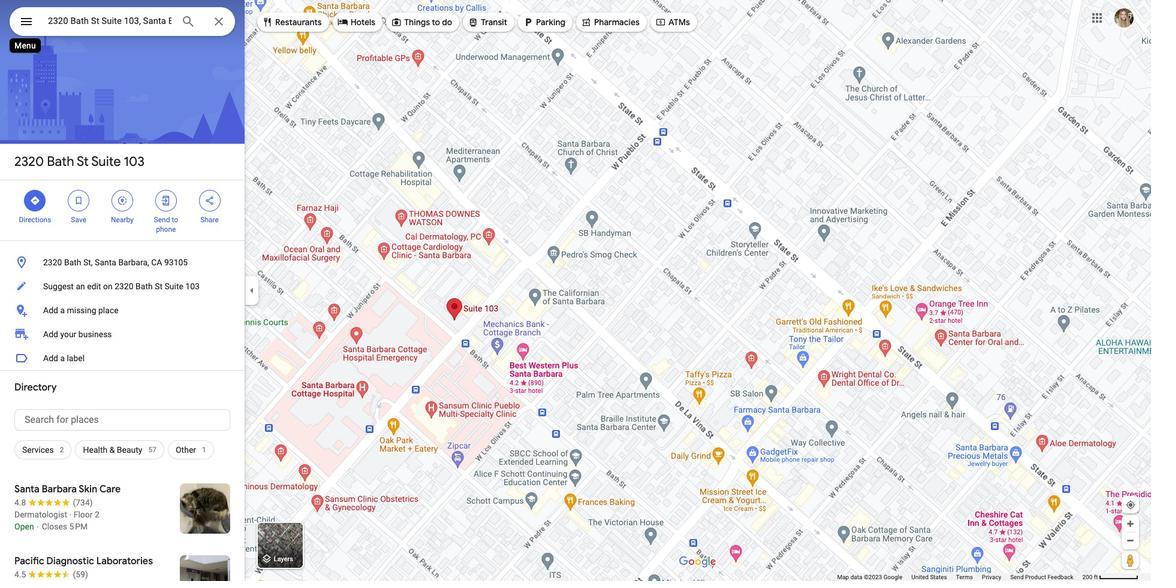 Task type: locate. For each thing, give the bounding box(es) containing it.
1 horizontal spatial send
[[1011, 575, 1024, 581]]

send up the phone
[[154, 216, 170, 224]]

bath down barbara,
[[136, 282, 153, 292]]


[[338, 16, 348, 29]]

1 vertical spatial suite
[[165, 282, 183, 292]]

200
[[1083, 575, 1093, 581]]

a
[[60, 306, 65, 316], [60, 354, 65, 364]]

parking
[[536, 17, 566, 28]]

santa inside button
[[95, 258, 116, 268]]

 search field
[[10, 7, 235, 38]]

0 vertical spatial to
[[432, 17, 440, 28]]

add down suggest at left
[[43, 306, 58, 316]]

2320 right on
[[115, 282, 134, 292]]

barbara,
[[118, 258, 149, 268]]

1 horizontal spatial santa
[[95, 258, 116, 268]]

business
[[78, 330, 112, 340]]

suggest an edit on 2320 bath st suite 103
[[43, 282, 200, 292]]

to up the phone
[[172, 216, 178, 224]]

None field
[[48, 14, 172, 28]]

1 horizontal spatial to
[[432, 17, 440, 28]]

1 horizontal spatial 103
[[186, 282, 200, 292]]

2320 for 2320 bath st, santa barbara, ca 93105
[[43, 258, 62, 268]]

bath inside 2320 bath st, santa barbara, ca 93105 button
[[64, 258, 81, 268]]

1 vertical spatial 103
[[186, 282, 200, 292]]

add inside button
[[43, 354, 58, 364]]

santa right st,
[[95, 258, 116, 268]]

0 vertical spatial santa
[[95, 258, 116, 268]]

&
[[110, 446, 115, 455]]

states
[[931, 575, 948, 581]]

send product feedback
[[1011, 575, 1074, 581]]

add inside "button"
[[43, 306, 58, 316]]

bath
[[47, 154, 74, 170], [64, 258, 81, 268], [136, 282, 153, 292]]

3 add from the top
[[43, 354, 58, 364]]

2 vertical spatial add
[[43, 354, 58, 364]]

bath left st,
[[64, 258, 81, 268]]

0 horizontal spatial suite
[[91, 154, 121, 170]]

103 down 93105
[[186, 282, 200, 292]]

1 horizontal spatial 2
[[95, 510, 99, 520]]

beauty
[[117, 446, 142, 455]]

footer containing map data ©2023 google
[[838, 574, 1083, 582]]

1 vertical spatial 2
[[95, 510, 99, 520]]

bath up ""
[[47, 154, 74, 170]]

a left missing on the bottom left of page
[[60, 306, 65, 316]]

privacy
[[983, 575, 1002, 581]]

1 vertical spatial to
[[172, 216, 178, 224]]

suite
[[91, 154, 121, 170], [165, 282, 183, 292]]

1 vertical spatial st
[[155, 282, 163, 292]]

to
[[432, 17, 440, 28], [172, 216, 178, 224]]


[[262, 16, 273, 29]]

save
[[71, 216, 86, 224]]

map data ©2023 google
[[838, 575, 903, 581]]


[[161, 194, 171, 208]]

2320 bath st, santa barbara, ca 93105
[[43, 258, 188, 268]]

laboratories
[[96, 556, 153, 568]]

0 vertical spatial 2320
[[14, 154, 44, 170]]

add
[[43, 306, 58, 316], [43, 330, 58, 340], [43, 354, 58, 364]]

suite down 93105
[[165, 282, 183, 292]]

·
[[69, 510, 72, 520]]

2320 inside button
[[43, 258, 62, 268]]

1
[[202, 446, 206, 455]]

edit
[[87, 282, 101, 292]]

1 horizontal spatial suite
[[165, 282, 183, 292]]

5 pm
[[69, 522, 88, 532]]

terms
[[957, 575, 974, 581]]

0 vertical spatial bath
[[47, 154, 74, 170]]

footer
[[838, 574, 1083, 582]]

0 vertical spatial a
[[60, 306, 65, 316]]

1 a from the top
[[60, 306, 65, 316]]

send inside button
[[1011, 575, 1024, 581]]

nearby
[[111, 216, 134, 224]]

st down ca
[[155, 282, 163, 292]]

label
[[67, 354, 85, 364]]

2 right floor
[[95, 510, 99, 520]]

things
[[404, 17, 430, 28]]


[[523, 16, 534, 29]]

google maps element
[[0, 0, 1152, 582]]

send for send to phone
[[154, 216, 170, 224]]

none text field inside 2320 bath st suite 103 main content
[[14, 410, 230, 431]]

4.8 stars 734 reviews image
[[14, 497, 93, 509]]

1 horizontal spatial st
[[155, 282, 163, 292]]

to left do
[[432, 17, 440, 28]]

add inside 'link'
[[43, 330, 58, 340]]

health & beauty 57
[[83, 446, 157, 455]]

 restaurants
[[262, 16, 322, 29]]

0 vertical spatial send
[[154, 216, 170, 224]]

2320 up 
[[14, 154, 44, 170]]

4.5 stars 59 reviews image
[[14, 569, 88, 581]]


[[656, 16, 666, 29]]

add left your
[[43, 330, 58, 340]]

st up ""
[[77, 154, 89, 170]]

2 a from the top
[[60, 354, 65, 364]]

0 horizontal spatial to
[[172, 216, 178, 224]]

0 vertical spatial add
[[43, 306, 58, 316]]

2 right services
[[60, 446, 64, 455]]

send inside send to phone
[[154, 216, 170, 224]]

None text field
[[14, 410, 230, 431]]

an
[[76, 282, 85, 292]]

2 vertical spatial bath
[[136, 282, 153, 292]]

add your business
[[43, 330, 112, 340]]

add for add your business
[[43, 330, 58, 340]]

send left product
[[1011, 575, 1024, 581]]

1 vertical spatial santa
[[14, 484, 39, 496]]

a for label
[[60, 354, 65, 364]]

map
[[838, 575, 850, 581]]

0 horizontal spatial st
[[77, 154, 89, 170]]

open
[[14, 522, 34, 532]]

4.5
[[14, 570, 26, 580]]

2 vertical spatial 2320
[[115, 282, 134, 292]]

feedback
[[1048, 575, 1074, 581]]

 parking
[[523, 16, 566, 29]]

on
[[103, 282, 113, 292]]

add left 'label'
[[43, 354, 58, 364]]

1 vertical spatial a
[[60, 354, 65, 364]]

actions for 2320 bath st suite 103 region
[[0, 181, 245, 241]]

add for add a missing place
[[43, 306, 58, 316]]

0 vertical spatial 2
[[60, 446, 64, 455]]

©2023
[[864, 575, 883, 581]]

a inside add a label button
[[60, 354, 65, 364]]

0 horizontal spatial 2
[[60, 446, 64, 455]]

terms button
[[957, 574, 974, 582]]

1 vertical spatial bath
[[64, 258, 81, 268]]

other 1
[[176, 446, 206, 455]]

1 vertical spatial 2320
[[43, 258, 62, 268]]

2 add from the top
[[43, 330, 58, 340]]

2320 up suggest at left
[[43, 258, 62, 268]]

0 horizontal spatial 103
[[124, 154, 145, 170]]

add a missing place button
[[0, 299, 245, 323]]

footer inside 'google maps' element
[[838, 574, 1083, 582]]

none field inside 2320 bath st suite 103, santa barbara, ca 93105 field
[[48, 14, 172, 28]]

 things to do
[[391, 16, 452, 29]]

your
[[60, 330, 76, 340]]

suite up ''
[[91, 154, 121, 170]]

suggest
[[43, 282, 74, 292]]

1 vertical spatial add
[[43, 330, 58, 340]]

add a missing place
[[43, 306, 119, 316]]

care
[[99, 484, 121, 496]]

santa up 4.8
[[14, 484, 39, 496]]

1 vertical spatial send
[[1011, 575, 1024, 581]]

103
[[124, 154, 145, 170], [186, 282, 200, 292]]

a inside add a missing place "button"
[[60, 306, 65, 316]]

 atms
[[656, 16, 690, 29]]

1 add from the top
[[43, 306, 58, 316]]

2 inside services 2
[[60, 446, 64, 455]]

0 vertical spatial 103
[[124, 154, 145, 170]]

pharmacies
[[594, 17, 640, 28]]

send
[[154, 216, 170, 224], [1011, 575, 1024, 581]]

send to phone
[[154, 216, 178, 234]]

103 up ''
[[124, 154, 145, 170]]

share
[[201, 216, 219, 224]]

suggest an edit on 2320 bath st suite 103 button
[[0, 275, 245, 299]]

a left 'label'
[[60, 354, 65, 364]]

add a label button
[[0, 347, 245, 371]]

0 horizontal spatial send
[[154, 216, 170, 224]]



Task type: describe. For each thing, give the bounding box(es) containing it.
directions
[[19, 216, 51, 224]]

transit
[[481, 17, 508, 28]]

a for missing
[[60, 306, 65, 316]]

services 2
[[22, 446, 64, 455]]

suite inside 'button'
[[165, 282, 183, 292]]

send for send product feedback
[[1011, 575, 1024, 581]]

pacific diagnostic laboratories
[[14, 556, 153, 568]]

google
[[884, 575, 903, 581]]

bath for st
[[47, 154, 74, 170]]

zoom in image
[[1127, 520, 1136, 529]]

(734)
[[73, 498, 93, 508]]

(59)
[[73, 570, 88, 580]]

2320 bath st, santa barbara, ca 93105 button
[[0, 251, 245, 275]]

show street view coverage image
[[1122, 552, 1140, 570]]

bath inside the suggest an edit on 2320 bath st suite 103 'button'
[[136, 282, 153, 292]]


[[581, 16, 592, 29]]

 hotels
[[338, 16, 376, 29]]

⋅
[[36, 522, 40, 532]]


[[73, 194, 84, 208]]

privacy button
[[983, 574, 1002, 582]]

santa barbara skin care
[[14, 484, 121, 496]]

 button
[[10, 7, 43, 38]]

2320 bath st suite 103 main content
[[0, 0, 245, 582]]


[[391, 16, 402, 29]]

add your business link
[[0, 323, 245, 347]]

layers
[[274, 556, 293, 564]]

 transit
[[468, 16, 508, 29]]


[[117, 194, 128, 208]]

to inside  things to do
[[432, 17, 440, 28]]


[[19, 13, 34, 30]]

united
[[912, 575, 929, 581]]

103 inside the suggest an edit on 2320 bath st suite 103 'button'
[[186, 282, 200, 292]]

2320 for 2320 bath st suite 103
[[14, 154, 44, 170]]

57
[[148, 446, 157, 455]]

do
[[442, 17, 452, 28]]

2320 inside 'button'
[[115, 282, 134, 292]]

floor
[[74, 510, 93, 520]]

google account: michelle dermenjian  
(michelle.dermenjian@adept.ai) image
[[1115, 8, 1134, 27]]

directory
[[14, 382, 57, 394]]

dermatologist
[[14, 510, 67, 520]]

add a label
[[43, 354, 85, 364]]

2320 Bath St Suite 103, Santa Barbara, CA 93105 field
[[10, 7, 235, 36]]

st,
[[83, 258, 93, 268]]

barbara
[[42, 484, 77, 496]]

phone
[[156, 226, 176, 234]]

place
[[98, 306, 119, 316]]

ft
[[1095, 575, 1099, 581]]


[[30, 194, 40, 208]]

send product feedback button
[[1011, 574, 1074, 582]]

0 vertical spatial suite
[[91, 154, 121, 170]]

services
[[22, 446, 54, 455]]

diagnostic
[[46, 556, 94, 568]]

health
[[83, 446, 107, 455]]

93105
[[164, 258, 188, 268]]

collapse side panel image
[[245, 284, 259, 298]]

200 ft
[[1083, 575, 1099, 581]]

add for add a label
[[43, 354, 58, 364]]

zoom out image
[[1127, 537, 1136, 546]]

0 horizontal spatial santa
[[14, 484, 39, 496]]

2320 bath st suite 103
[[14, 154, 145, 170]]

bath for st,
[[64, 258, 81, 268]]

data
[[851, 575, 863, 581]]

hotels
[[351, 17, 376, 28]]

to inside send to phone
[[172, 216, 178, 224]]

united states
[[912, 575, 948, 581]]


[[468, 16, 479, 29]]

 pharmacies
[[581, 16, 640, 29]]

4.8
[[14, 498, 26, 508]]

dermatologist · floor 2 open ⋅ closes 5 pm
[[14, 510, 99, 532]]

2 inside the dermatologist · floor 2 open ⋅ closes 5 pm
[[95, 510, 99, 520]]

ca
[[151, 258, 162, 268]]

restaurants
[[275, 17, 322, 28]]


[[204, 194, 215, 208]]

200 ft button
[[1083, 575, 1139, 581]]

show your location image
[[1126, 500, 1137, 511]]

product
[[1026, 575, 1047, 581]]

skin
[[79, 484, 97, 496]]

other
[[176, 446, 196, 455]]

0 vertical spatial st
[[77, 154, 89, 170]]

st inside 'button'
[[155, 282, 163, 292]]

closes
[[42, 522, 67, 532]]

united states button
[[912, 574, 948, 582]]

pacific
[[14, 556, 44, 568]]



Task type: vqa. For each thing, say whether or not it's contained in the screenshot.
Directions
yes



